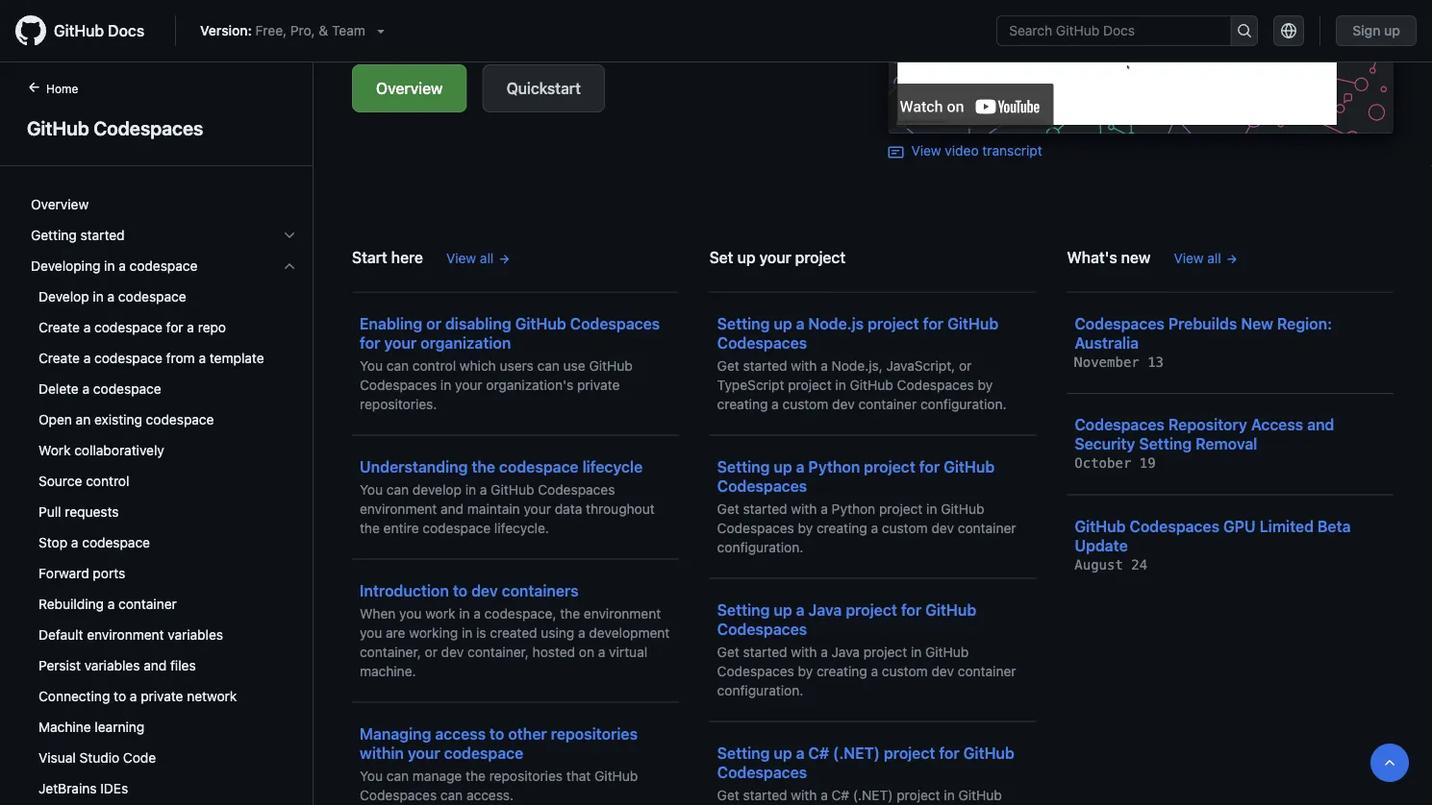 Task type: vqa. For each thing, say whether or not it's contained in the screenshot.


Task type: locate. For each thing, give the bounding box(es) containing it.
and down develop
[[441, 501, 464, 517]]

creating inside setting up a python project for github codespaces get started with a python project in github codespaces by creating a custom dev container configuration.
[[817, 520, 867, 536]]

None search field
[[997, 15, 1258, 46]]

october
[[1075, 456, 1131, 472]]

codespaces inside the managing access to other repositories within your codespace you can manage the repositories that github codespaces can access.
[[360, 788, 437, 804]]

up inside setting up a c# (.net) project for github codespaces get started with a c# (.net) project in github
[[774, 745, 792, 763]]

your inside the managing access to other repositories within your codespace you can manage the repositories that github codespaces can access.
[[408, 745, 440, 763]]

environment inside "understanding the codespace lifecycle you can develop in a github codespaces environment and maintain your data throughout the entire codespace lifecycle."
[[360, 501, 437, 517]]

pull requests
[[38, 504, 119, 520]]

0 horizontal spatial private
[[141, 689, 183, 705]]

overview link down triangle down icon on the top left of page
[[352, 64, 467, 113]]

for for setting up a node.js project for github codespaces
[[923, 315, 944, 333]]

1 developing in a codespace element from the top
[[15, 251, 313, 806]]

view all for what's new
[[1174, 250, 1221, 266]]

0 horizontal spatial overview
[[31, 197, 89, 213]]

australia
[[1075, 334, 1139, 352]]

custom inside the setting up a node.js project for github codespaces get started with a node.js, javascript, or typescript project in github codespaces by creating a custom dev container configuration.
[[782, 396, 828, 412]]

4 with from the top
[[791, 788, 817, 804]]

view all link for start here
[[446, 248, 511, 268]]

java
[[808, 601, 842, 619], [832, 644, 860, 660]]

2 view all from the left
[[1174, 250, 1221, 266]]

visual
[[38, 751, 76, 767]]

view all link for what's new
[[1174, 248, 1238, 268]]

control down work collaboratively
[[86, 474, 129, 490]]

overview
[[376, 79, 443, 98], [31, 197, 89, 213]]

0 vertical spatial variables
[[168, 628, 223, 643]]

up for setting up a c# (.net) project for github codespaces get started with a c# (.net) project in github
[[774, 745, 792, 763]]

with inside setting up a python project for github codespaces get started with a python project in github codespaces by creating a custom dev container configuration.
[[791, 501, 817, 517]]

network
[[187, 689, 237, 705]]

in inside setting up a c# (.net) project for github codespaces get started with a c# (.net) project in github
[[944, 788, 955, 804]]

containers
[[502, 582, 579, 600]]

for
[[923, 315, 944, 333], [166, 320, 183, 336], [360, 334, 380, 352], [919, 458, 940, 476], [901, 601, 922, 619], [939, 745, 960, 763]]

2 view all link from the left
[[1174, 248, 1238, 268]]

which
[[460, 358, 496, 374]]

connecting to a private network
[[38, 689, 237, 705]]

1 vertical spatial configuration.
[[717, 540, 803, 556]]

node.js,
[[832, 358, 883, 374]]

getting started
[[31, 227, 125, 243]]

0 vertical spatial java
[[808, 601, 842, 619]]

you inside enabling or disabling github codespaces for your organization you can control which users can use github codespaces in your organization's private repositories.
[[360, 358, 383, 374]]

view all right here
[[446, 250, 494, 266]]

up inside setting up a java project for github codespaces get started with a java project in github codespaces by creating a custom dev container configuration.
[[774, 601, 792, 619]]

by inside setting up a python project for github codespaces get started with a python project in github codespaces by creating a custom dev container configuration.
[[798, 520, 813, 536]]

codespace inside dropdown button
[[129, 258, 198, 274]]

view video transcript
[[911, 143, 1042, 159]]

the
[[472, 458, 495, 476], [360, 520, 380, 536], [560, 606, 580, 622], [466, 769, 486, 784]]

overview down triangle down icon on the top left of page
[[376, 79, 443, 98]]

configuration. inside setting up a python project for github codespaces get started with a python project in github codespaces by creating a custom dev container configuration.
[[717, 540, 803, 556]]

0 horizontal spatial view all link
[[446, 248, 511, 268]]

0 horizontal spatial container,
[[360, 644, 421, 660]]

to left other
[[490, 725, 504, 744]]

codespace down access
[[444, 745, 523, 763]]

view all
[[446, 250, 494, 266], [1174, 250, 1221, 266]]

1 container, from the left
[[360, 644, 421, 660]]

get inside the setting up a node.js project for github codespaces get started with a node.js, javascript, or typescript project in github codespaces by creating a custom dev container configuration.
[[717, 358, 739, 374]]

variables down the default environment variables
[[84, 658, 140, 674]]

scroll to top image
[[1382, 756, 1397, 771]]

0 horizontal spatial all
[[480, 250, 494, 266]]

0 horizontal spatial view
[[446, 250, 476, 266]]

3 with from the top
[[791, 644, 817, 660]]

or inside the setting up a node.js project for github codespaces get started with a node.js, javascript, or typescript project in github codespaces by creating a custom dev container configuration.
[[959, 358, 972, 374]]

1 vertical spatial overview
[[31, 197, 89, 213]]

0 vertical spatial to
[[453, 582, 468, 600]]

2 vertical spatial creating
[[817, 664, 867, 680]]

select language: current language is english image
[[1281, 23, 1297, 38]]

view for codespaces prebuilds new region: australia
[[1174, 250, 1204, 266]]

view right here
[[446, 250, 476, 266]]

in inside "link"
[[93, 289, 104, 305]]

1 horizontal spatial all
[[1207, 250, 1221, 266]]

variables up files
[[168, 628, 223, 643]]

custom for java
[[882, 664, 928, 680]]

0 vertical spatial and
[[1307, 416, 1334, 434]]

setting inside the setting up a node.js project for github codespaces get started with a node.js, javascript, or typescript project in github codespaces by creating a custom dev container configuration.
[[717, 315, 770, 333]]

with inside setting up a java project for github codespaces get started with a java project in github codespaces by creating a custom dev container configuration.
[[791, 644, 817, 660]]

your up lifecycle.
[[524, 501, 551, 517]]

the up using
[[560, 606, 580, 622]]

what's new
[[1067, 248, 1151, 267]]

2 vertical spatial environment
[[87, 628, 164, 643]]

0 horizontal spatial view all
[[446, 250, 494, 266]]

team
[[332, 23, 365, 38]]

repositories up that
[[551, 725, 638, 744]]

2 get from the top
[[717, 501, 739, 517]]

2 vertical spatial configuration.
[[717, 683, 803, 699]]

1 horizontal spatial variables
[[168, 628, 223, 643]]

developing in a codespace button
[[23, 251, 305, 282]]

started for setting up a node.js project for github codespaces
[[743, 358, 787, 374]]

tooltip
[[1371, 744, 1409, 783]]

ides
[[100, 781, 128, 797]]

collaboratively
[[74, 443, 164, 459]]

view all right the new
[[1174, 250, 1221, 266]]

0 vertical spatial create
[[38, 320, 80, 336]]

1 horizontal spatial to
[[453, 582, 468, 600]]

a inside "understanding the codespace lifecycle you can develop in a github codespaces environment and maintain your data throughout the entire codespace lifecycle."
[[480, 482, 487, 498]]

up inside the setting up a node.js project for github codespaces get started with a node.js, javascript, or typescript project in github codespaces by creating a custom dev container configuration.
[[774, 315, 792, 333]]

1 vertical spatial custom
[[882, 520, 928, 536]]

custom inside setting up a java project for github codespaces get started with a java project in github codespaces by creating a custom dev container configuration.
[[882, 664, 928, 680]]

3 get from the top
[[717, 644, 739, 660]]

container
[[858, 396, 917, 412], [958, 520, 1016, 536], [118, 597, 177, 613], [958, 664, 1016, 680]]

your up manage
[[408, 745, 440, 763]]

and inside the codespaces repository access and security setting removal october 19
[[1307, 416, 1334, 434]]

2 horizontal spatial and
[[1307, 416, 1334, 434]]

view all link up prebuilds
[[1174, 248, 1238, 268]]

stop
[[38, 535, 67, 551]]

codespaces inside the codespaces repository access and security setting removal october 19
[[1075, 416, 1165, 434]]

get for setting up a node.js project for github codespaces
[[717, 358, 739, 374]]

view all link up disabling
[[446, 248, 511, 268]]

on
[[579, 644, 594, 660]]

view right the new
[[1174, 250, 1204, 266]]

sc 9kayk9 0 image
[[282, 228, 297, 243]]

get inside setting up a python project for github codespaces get started with a python project in github codespaces by creating a custom dev container configuration.
[[717, 501, 739, 517]]

0 vertical spatial environment
[[360, 501, 437, 517]]

limited
[[1260, 518, 1314, 536]]

1 horizontal spatial you
[[399, 606, 422, 622]]

0 horizontal spatial to
[[114, 689, 126, 705]]

up inside setting up a python project for github codespaces get started with a python project in github codespaces by creating a custom dev container configuration.
[[774, 458, 792, 476]]

0 vertical spatial by
[[978, 377, 993, 393]]

you down "understanding"
[[360, 482, 383, 498]]

control inside enabling or disabling github codespaces for your organization you can control which users can use github codespaces in your organization's private repositories.
[[412, 358, 456, 374]]

to up work
[[453, 582, 468, 600]]

to inside introduction to dev containers when you work in a codespace, the environment you are working in is created using a development container, or dev container, hosted on a virtual machine.
[[453, 582, 468, 600]]

view
[[911, 143, 941, 159], [446, 250, 476, 266], [1174, 250, 1204, 266]]

python
[[808, 458, 860, 476], [832, 501, 875, 517]]

learning
[[95, 720, 145, 736]]

you inside "understanding the codespace lifecycle you can develop in a github codespaces environment and maintain your data throughout the entire codespace lifecycle."
[[360, 482, 383, 498]]

1 vertical spatial control
[[86, 474, 129, 490]]

create a codespace from a template
[[38, 351, 264, 366]]

enabling
[[360, 315, 422, 333]]

codespaces prebuilds new region: australia november 13
[[1075, 315, 1332, 370]]

get inside setting up a c# (.net) project for github codespaces get started with a c# (.net) project in github
[[717, 788, 739, 804]]

0 horizontal spatial variables
[[84, 658, 140, 674]]

github codespaces element
[[0, 78, 314, 806]]

dev inside the setting up a node.js project for github codespaces get started with a node.js, javascript, or typescript project in github codespaces by creating a custom dev container configuration.
[[832, 396, 855, 412]]

with inside setting up a c# (.net) project for github codespaces get started with a c# (.net) project in github
[[791, 788, 817, 804]]

github inside github codespaces link
[[27, 116, 89, 139]]

0 vertical spatial repositories
[[551, 725, 638, 744]]

1 you from the top
[[360, 358, 383, 374]]

0 vertical spatial private
[[577, 377, 620, 393]]

1 vertical spatial repositories
[[489, 769, 563, 784]]

all up disabling
[[480, 250, 494, 266]]

2 vertical spatial or
[[425, 644, 438, 660]]

you down when
[[360, 625, 382, 641]]

2 horizontal spatial view
[[1174, 250, 1204, 266]]

0 vertical spatial custom
[[782, 396, 828, 412]]

up for setting up a node.js project for github codespaces get started with a node.js, javascript, or typescript project in github codespaces by creating a custom dev container configuration.
[[774, 315, 792, 333]]

can down "understanding"
[[386, 482, 409, 498]]

1 vertical spatial create
[[38, 351, 80, 366]]

codespace up open an existing codespace at the left bottom of page
[[93, 381, 161, 397]]

dev
[[832, 396, 855, 412], [931, 520, 954, 536], [471, 582, 498, 600], [441, 644, 464, 660], [931, 664, 954, 680]]

you down introduction at left
[[399, 606, 422, 622]]

other
[[508, 725, 547, 744]]

the up access.
[[466, 769, 486, 784]]

1 view all link from the left
[[446, 248, 511, 268]]

overview link up 'developing in a codespace' dropdown button
[[23, 189, 305, 220]]

0 horizontal spatial and
[[144, 658, 167, 674]]

repositories up access.
[[489, 769, 563, 784]]

version:
[[200, 23, 252, 38]]

or up organization
[[426, 315, 441, 333]]

setting inside setting up a java project for github codespaces get started with a java project in github codespaces by creating a custom dev container configuration.
[[717, 601, 770, 619]]

environment up development
[[584, 606, 661, 622]]

(.net)
[[833, 745, 880, 763], [853, 788, 893, 804]]

understanding the codespace lifecycle you can develop in a github codespaces environment and maintain your data throughout the entire codespace lifecycle.
[[360, 458, 655, 536]]

2 horizontal spatial to
[[490, 725, 504, 744]]

to
[[453, 582, 468, 600], [114, 689, 126, 705], [490, 725, 504, 744]]

transcript
[[982, 143, 1042, 159]]

private down use at top left
[[577, 377, 620, 393]]

and left files
[[144, 658, 167, 674]]

4 get from the top
[[717, 788, 739, 804]]

a inside "link"
[[107, 289, 115, 305]]

with for python
[[791, 501, 817, 517]]

all up prebuilds
[[1207, 250, 1221, 266]]

for inside the setting up a node.js project for github codespaces get started with a node.js, javascript, or typescript project in github codespaces by creating a custom dev container configuration.
[[923, 315, 944, 333]]

created
[[490, 625, 537, 641]]

project
[[795, 248, 846, 267], [868, 315, 919, 333], [788, 377, 832, 393], [864, 458, 915, 476], [879, 501, 923, 517], [846, 601, 897, 619], [863, 644, 907, 660], [884, 745, 935, 763], [897, 788, 940, 804]]

the inside introduction to dev containers when you work in a codespace, the environment you are working in is created using a development container, or dev container, hosted on a virtual machine.
[[560, 606, 580, 622]]

1 vertical spatial by
[[798, 520, 813, 536]]

1 vertical spatial and
[[441, 501, 464, 517]]

started inside the setting up a node.js project for github codespaces get started with a node.js, javascript, or typescript project in github codespaces by creating a custom dev container configuration.
[[743, 358, 787, 374]]

1 horizontal spatial control
[[412, 358, 456, 374]]

2 developing in a codespace element from the top
[[15, 282, 313, 806]]

source control
[[38, 474, 129, 490]]

setting for setting up a node.js project for github codespaces
[[717, 315, 770, 333]]

private inside developing in a codespace 'element'
[[141, 689, 183, 705]]

2 vertical spatial you
[[360, 769, 383, 784]]

forward ports link
[[23, 559, 305, 590]]

1 horizontal spatial view all link
[[1174, 248, 1238, 268]]

dev inside setting up a java project for github codespaces get started with a java project in github codespaces by creating a custom dev container configuration.
[[931, 664, 954, 680]]

1 vertical spatial c#
[[832, 788, 849, 804]]

1 get from the top
[[717, 358, 739, 374]]

creating inside setting up a java project for github codespaces get started with a java project in github codespaces by creating a custom dev container configuration.
[[817, 664, 867, 680]]

get inside setting up a java project for github codespaces get started with a java project in github codespaces by creating a custom dev container configuration.
[[717, 644, 739, 660]]

environment inside default environment variables link
[[87, 628, 164, 643]]

developing in a codespace element
[[15, 251, 313, 806], [15, 282, 313, 806]]

control down organization
[[412, 358, 456, 374]]

c#
[[808, 745, 829, 763], [832, 788, 849, 804]]

2 create from the top
[[38, 351, 80, 366]]

overview up 'getting' on the top left of page
[[31, 197, 89, 213]]

1 horizontal spatial overview
[[376, 79, 443, 98]]

for inside setting up a python project for github codespaces get started with a python project in github codespaces by creating a custom dev container configuration.
[[919, 458, 940, 476]]

environment for introduction to dev containers
[[584, 606, 661, 622]]

november
[[1075, 355, 1139, 370]]

files
[[170, 658, 196, 674]]

1 with from the top
[[791, 358, 817, 374]]

sign up
[[1352, 23, 1400, 38]]

by
[[978, 377, 993, 393], [798, 520, 813, 536], [798, 664, 813, 680]]

1 vertical spatial to
[[114, 689, 126, 705]]

0 vertical spatial overview
[[376, 79, 443, 98]]

docs
[[108, 22, 144, 40]]

0 horizontal spatial environment
[[87, 628, 164, 643]]

codespace up data
[[499, 458, 579, 476]]

triangle down image
[[373, 23, 388, 38]]

codespaces
[[94, 116, 203, 139], [570, 315, 660, 333], [1075, 315, 1165, 333], [717, 334, 807, 352], [360, 377, 437, 393], [897, 377, 974, 393], [1075, 416, 1165, 434], [717, 477, 807, 495], [538, 482, 615, 498], [1130, 518, 1220, 536], [717, 520, 794, 536], [717, 620, 807, 639], [717, 664, 794, 680], [717, 764, 807, 782], [360, 788, 437, 804]]

for inside setting up a java project for github codespaces get started with a java project in github codespaces by creating a custom dev container configuration.
[[901, 601, 922, 619]]

or inside introduction to dev containers when you work in a codespace, the environment you are working in is created using a development container, or dev container, hosted on a virtual machine.
[[425, 644, 438, 660]]

1 horizontal spatial view all
[[1174, 250, 1221, 266]]

2 horizontal spatial environment
[[584, 606, 661, 622]]

2 vertical spatial and
[[144, 658, 167, 674]]

0 vertical spatial creating
[[717, 396, 768, 412]]

1 vertical spatial you
[[360, 625, 382, 641]]

2 vertical spatial by
[[798, 664, 813, 680]]

use
[[563, 358, 585, 374]]

setting inside the codespaces repository access and security setting removal october 19
[[1139, 435, 1192, 454]]

1 vertical spatial private
[[141, 689, 183, 705]]

1 vertical spatial java
[[832, 644, 860, 660]]

1 horizontal spatial and
[[441, 501, 464, 517]]

view video transcript link
[[888, 143, 1042, 160]]

2 all from the left
[[1207, 250, 1221, 266]]

you for enabling or disabling github codespaces for your organization
[[360, 358, 383, 374]]

with inside the setting up a node.js project for github codespaces get started with a node.js, javascript, or typescript project in github codespaces by creating a custom dev container configuration.
[[791, 358, 817, 374]]

1 vertical spatial overview link
[[23, 189, 305, 220]]

codespace
[[129, 258, 198, 274], [118, 289, 186, 305], [94, 320, 162, 336], [94, 351, 162, 366], [93, 381, 161, 397], [146, 412, 214, 428], [499, 458, 579, 476], [423, 520, 491, 536], [82, 535, 150, 551], [444, 745, 523, 763]]

develop in a codespace link
[[23, 282, 305, 313]]

view all for start here
[[446, 250, 494, 266]]

0 horizontal spatial you
[[360, 625, 382, 641]]

0 horizontal spatial c#
[[808, 745, 829, 763]]

0 vertical spatial or
[[426, 315, 441, 333]]

with for node.js
[[791, 358, 817, 374]]

codespace down the getting started dropdown button
[[129, 258, 198, 274]]

to up "learning"
[[114, 689, 126, 705]]

create up delete
[[38, 351, 80, 366]]

understanding
[[360, 458, 468, 476]]

or right the javascript,
[[959, 358, 972, 374]]

by for setting up a python project for github codespaces
[[798, 520, 813, 536]]

by inside setting up a java project for github codespaces get started with a java project in github codespaces by creating a custom dev container configuration.
[[798, 664, 813, 680]]

visual studio code link
[[23, 743, 305, 774]]

setting inside setting up a python project for github codespaces get started with a python project in github codespaces by creating a custom dev container configuration.
[[717, 458, 770, 476]]

custom
[[782, 396, 828, 412], [882, 520, 928, 536], [882, 664, 928, 680]]

codespace up ports
[[82, 535, 150, 551]]

1 vertical spatial (.net)
[[853, 788, 893, 804]]

machine learning link
[[23, 713, 305, 743]]

develop in a codespace
[[38, 289, 186, 305]]

machine.
[[360, 664, 416, 680]]

environment up persist variables and files
[[87, 628, 164, 643]]

started inside setting up a python project for github codespaces get started with a python project in github codespaces by creating a custom dev container configuration.
[[743, 501, 787, 517]]

environment for understanding the codespace lifecycle
[[360, 501, 437, 517]]

1 vertical spatial creating
[[817, 520, 867, 536]]

javascript,
[[886, 358, 955, 374]]

0 horizontal spatial overview link
[[23, 189, 305, 220]]

0 horizontal spatial control
[[86, 474, 129, 490]]

private down persist variables and files link
[[141, 689, 183, 705]]

and right access
[[1307, 416, 1334, 434]]

visual studio code
[[38, 751, 156, 767]]

the up maintain
[[472, 458, 495, 476]]

1 horizontal spatial container,
[[467, 644, 529, 660]]

in inside setting up a java project for github codespaces get started with a java project in github codespaces by creating a custom dev container configuration.
[[911, 644, 922, 660]]

you down enabling
[[360, 358, 383, 374]]

can up repositories.
[[386, 358, 409, 374]]

environment inside introduction to dev containers when you work in a codespace, the environment you are working in is created using a development container, or dev container, hosted on a virtual machine.
[[584, 606, 661, 622]]

started for setting up a java project for github codespaces
[[743, 644, 787, 660]]

configuration. inside setting up a java project for github codespaces get started with a java project in github codespaces by creating a custom dev container configuration.
[[717, 683, 803, 699]]

up for setting up a python project for github codespaces get started with a python project in github codespaces by creating a custom dev container configuration.
[[774, 458, 792, 476]]

access
[[435, 725, 486, 744]]

up for set up your project
[[737, 248, 756, 267]]

2 with from the top
[[791, 501, 817, 517]]

container, up the machine.
[[360, 644, 421, 660]]

1 view all from the left
[[446, 250, 494, 266]]

1 create from the top
[[38, 320, 80, 336]]

19
[[1139, 456, 1156, 472]]

view right link image
[[911, 143, 941, 159]]

for inside enabling or disabling github codespaces for your organization you can control which users can use github codespaces in your organization's private repositories.
[[360, 334, 380, 352]]

in inside the setting up a node.js project for github codespaces get started with a node.js, javascript, or typescript project in github codespaces by creating a custom dev container configuration.
[[835, 377, 846, 393]]

setting
[[717, 315, 770, 333], [1139, 435, 1192, 454], [717, 458, 770, 476], [717, 601, 770, 619], [717, 745, 770, 763]]

0 vertical spatial control
[[412, 358, 456, 374]]

gpu
[[1223, 518, 1256, 536]]

codespace down 'developing in a codespace' dropdown button
[[118, 289, 186, 305]]

setting inside setting up a c# (.net) project for github codespaces get started with a c# (.net) project in github
[[717, 745, 770, 763]]

1 all from the left
[[480, 250, 494, 266]]

codespace,
[[484, 606, 556, 622]]

3 you from the top
[[360, 769, 383, 784]]

or
[[426, 315, 441, 333], [959, 358, 972, 374], [425, 644, 438, 660]]

your inside "understanding the codespace lifecycle you can develop in a github codespaces environment and maintain your data throughout the entire codespace lifecycle."
[[524, 501, 551, 517]]

and inside "understanding the codespace lifecycle you can develop in a github codespaces environment and maintain your data throughout the entire codespace lifecycle."
[[441, 501, 464, 517]]

to inside the connecting to a private network link
[[114, 689, 126, 705]]

2 vertical spatial custom
[[882, 664, 928, 680]]

container, down the created
[[467, 644, 529, 660]]

create down develop
[[38, 320, 80, 336]]

1 horizontal spatial view
[[911, 143, 941, 159]]

1 vertical spatial variables
[[84, 658, 140, 674]]

that
[[566, 769, 591, 784]]

view inside view video transcript 'link'
[[911, 143, 941, 159]]

1 horizontal spatial environment
[[360, 501, 437, 517]]

sc 9kayk9 0 image
[[282, 259, 297, 274]]

you down 'within'
[[360, 769, 383, 784]]

connecting
[[38, 689, 110, 705]]

can down 'within'
[[386, 769, 409, 784]]

1 vertical spatial you
[[360, 482, 383, 498]]

private inside enabling or disabling github codespaces for your organization you can control which users can use github codespaces in your organization's private repositories.
[[577, 377, 620, 393]]

and
[[1307, 416, 1334, 434], [441, 501, 464, 517], [144, 658, 167, 674]]

environment up entire
[[360, 501, 437, 517]]

started inside setting up a java project for github codespaces get started with a java project in github codespaces by creating a custom dev container configuration.
[[743, 644, 787, 660]]

0 vertical spatial overview link
[[352, 64, 467, 113]]

removal
[[1196, 435, 1257, 454]]

you inside the managing access to other repositories within your codespace you can manage the repositories that github codespaces can access.
[[360, 769, 383, 784]]

github inside github docs link
[[54, 22, 104, 40]]

2 vertical spatial to
[[490, 725, 504, 744]]

1 horizontal spatial private
[[577, 377, 620, 393]]

jetbrains ides
[[38, 781, 128, 797]]

2 you from the top
[[360, 482, 383, 498]]

lifecycle
[[582, 458, 643, 476]]

setting for setting up a python project for github codespaces
[[717, 458, 770, 476]]

0 vertical spatial c#
[[808, 745, 829, 763]]

custom inside setting up a python project for github codespaces get started with a python project in github codespaces by creating a custom dev container configuration.
[[882, 520, 928, 536]]

0 vertical spatial configuration.
[[920, 396, 1007, 412]]

1 vertical spatial environment
[[584, 606, 661, 622]]

0 vertical spatial you
[[360, 358, 383, 374]]

1 vertical spatial or
[[959, 358, 972, 374]]

delete
[[38, 381, 79, 397]]

start
[[352, 248, 387, 267]]

or down working
[[425, 644, 438, 660]]



Task type: describe. For each thing, give the bounding box(es) containing it.
are
[[386, 625, 405, 641]]

1 vertical spatial python
[[832, 501, 875, 517]]

codespace down maintain
[[423, 520, 491, 536]]

github inside the github codespaces gpu limited beta update august 24
[[1075, 518, 1126, 536]]

codespaces inside the github codespaces gpu limited beta update august 24
[[1130, 518, 1220, 536]]

work
[[38, 443, 71, 459]]

or inside enabling or disabling github codespaces for your organization you can control which users can use github codespaces in your organization's private repositories.
[[426, 315, 441, 333]]

quickstart link
[[482, 64, 605, 113]]

in inside "understanding the codespace lifecycle you can develop in a github codespaces environment and maintain your data throughout the entire codespace lifecycle."
[[465, 482, 476, 498]]

can inside "understanding the codespace lifecycle you can develop in a github codespaces environment and maintain your data throughout the entire codespace lifecycle."
[[386, 482, 409, 498]]

organization
[[420, 334, 511, 352]]

by for setting up a java project for github codespaces
[[798, 664, 813, 680]]

work collaboratively
[[38, 443, 164, 459]]

code
[[123, 751, 156, 767]]

develop
[[412, 482, 462, 498]]

control inside developing in a codespace 'element'
[[86, 474, 129, 490]]

introduction
[[360, 582, 449, 600]]

create a codespace for a repo link
[[23, 313, 305, 343]]

stop a codespace link
[[23, 528, 305, 559]]

november 13 element
[[1075, 355, 1164, 370]]

virtual
[[609, 644, 647, 660]]

can down manage
[[440, 788, 463, 804]]

a inside dropdown button
[[119, 258, 126, 274]]

security
[[1075, 435, 1135, 454]]

up for sign up
[[1384, 23, 1400, 38]]

Search GitHub Docs search field
[[998, 16, 1231, 45]]

configuration. inside the setting up a node.js project for github codespaces get started with a node.js, javascript, or typescript project in github codespaces by creating a custom dev container configuration.
[[920, 396, 1007, 412]]

codespaces inside setting up a c# (.net) project for github codespaces get started with a c# (.net) project in github
[[717, 764, 807, 782]]

creating inside the setting up a node.js project for github codespaces get started with a node.js, javascript, or typescript project in github codespaces by creating a custom dev container configuration.
[[717, 396, 768, 412]]

repo
[[198, 320, 226, 336]]

maintain
[[467, 501, 520, 517]]

rebuilding a container
[[38, 597, 177, 613]]

typescript
[[717, 377, 784, 393]]

august
[[1075, 557, 1123, 573]]

create for create a codespace for a repo
[[38, 320, 80, 336]]

in inside setting up a python project for github codespaces get started with a python project in github codespaces by creating a custom dev container configuration.
[[926, 501, 937, 517]]

managing access to other repositories within your codespace you can manage the repositories that github codespaces can access.
[[360, 725, 638, 804]]

all for new
[[1207, 250, 1221, 266]]

configuration. for setting up a python project for github codespaces
[[717, 540, 803, 556]]

your down which
[[455, 377, 482, 393]]

using
[[541, 625, 574, 641]]

what's
[[1067, 248, 1117, 267]]

github inside "understanding the codespace lifecycle you can develop in a github codespaces environment and maintain your data throughout the entire codespace lifecycle."
[[491, 482, 534, 498]]

dev inside setting up a python project for github codespaces get started with a python project in github codespaces by creating a custom dev container configuration.
[[931, 520, 954, 536]]

to for introduction
[[453, 582, 468, 600]]

0 vertical spatial you
[[399, 606, 422, 622]]

setting up a node.js project for github codespaces get started with a node.js, javascript, or typescript project in github codespaces by creating a custom dev container configuration.
[[717, 315, 1007, 412]]

disabling
[[445, 315, 511, 333]]

you for managing access to other repositories within your codespace
[[360, 769, 383, 784]]

getting
[[31, 227, 77, 243]]

source control link
[[23, 466, 305, 497]]

in inside enabling or disabling github codespaces for your organization you can control which users can use github codespaces in your organization's private repositories.
[[440, 377, 451, 393]]

throughout
[[586, 501, 655, 517]]

managing
[[360, 725, 431, 744]]

setting up a c# (.net) project for github codespaces get started with a c# (.net) project in github
[[717, 745, 1016, 806]]

codespace inside the managing access to other repositories within your codespace you can manage the repositories that github codespaces can access.
[[444, 745, 523, 763]]

by inside the setting up a node.js project for github codespaces get started with a node.js, javascript, or typescript project in github codespaces by creating a custom dev container configuration.
[[978, 377, 993, 393]]

here
[[391, 248, 423, 267]]

search image
[[1237, 23, 1252, 38]]

1 horizontal spatial overview link
[[352, 64, 467, 113]]

setting for setting up a c# (.net) project for github codespaces
[[717, 745, 770, 763]]

introduction to dev containers when you work in a codespace, the environment you are working in is created using a development container, or dev container, hosted on a virtual machine.
[[360, 582, 670, 680]]

in inside dropdown button
[[104, 258, 115, 274]]

codespace down "delete a codespace" link
[[146, 412, 214, 428]]

and inside developing in a codespace 'element'
[[144, 658, 167, 674]]

setting for setting up a java project for github codespaces
[[717, 601, 770, 619]]

github docs
[[54, 22, 144, 40]]

persist
[[38, 658, 81, 674]]

get for setting up a java project for github codespaces
[[717, 644, 739, 660]]

entire
[[383, 520, 419, 536]]

started inside dropdown button
[[80, 227, 125, 243]]

open
[[38, 412, 72, 428]]

custom for python
[[882, 520, 928, 536]]

24
[[1131, 557, 1148, 573]]

to for connecting
[[114, 689, 126, 705]]

codespaces inside codespaces prebuilds new region: australia november 13
[[1075, 315, 1165, 333]]

your right set
[[759, 248, 791, 267]]

connecting to a private network link
[[23, 682, 305, 713]]

jetbrains ides link
[[23, 774, 305, 805]]

github docs link
[[15, 15, 160, 46]]

&
[[319, 23, 328, 38]]

august 24 element
[[1075, 557, 1148, 573]]

prebuilds
[[1168, 315, 1237, 333]]

working
[[409, 625, 458, 641]]

developing in a codespace element containing develop in a codespace
[[15, 282, 313, 806]]

delete a codespace
[[38, 381, 161, 397]]

creating for java
[[817, 664, 867, 680]]

hosted
[[532, 644, 575, 660]]

configuration. for setting up a java project for github codespaces
[[717, 683, 803, 699]]

new
[[1121, 248, 1151, 267]]

video
[[945, 143, 979, 159]]

access.
[[466, 788, 514, 804]]

organization's
[[486, 377, 573, 393]]

your down enabling
[[384, 334, 417, 352]]

region:
[[1277, 315, 1332, 333]]

github codespaces link
[[23, 113, 289, 142]]

github inside the managing access to other repositories within your codespace you can manage the repositories that github codespaces can access.
[[595, 769, 638, 784]]

getting started button
[[23, 220, 305, 251]]

started inside setting up a c# (.net) project for github codespaces get started with a c# (.net) project in github
[[743, 788, 787, 804]]

codespace inside "link"
[[118, 289, 186, 305]]

the inside the managing access to other repositories within your codespace you can manage the repositories that github codespaces can access.
[[466, 769, 486, 784]]

machine
[[38, 720, 91, 736]]

0 vertical spatial python
[[808, 458, 860, 476]]

link image
[[888, 145, 904, 160]]

get for setting up a python project for github codespaces
[[717, 501, 739, 517]]

sign
[[1352, 23, 1381, 38]]

developing in a codespace element containing developing in a codespace
[[15, 251, 313, 806]]

existing
[[94, 412, 142, 428]]

started for setting up a python project for github codespaces
[[743, 501, 787, 517]]

lifecycle.
[[494, 520, 549, 536]]

with for java
[[791, 644, 817, 660]]

overview inside the github codespaces element
[[31, 197, 89, 213]]

0 vertical spatial (.net)
[[833, 745, 880, 763]]

container inside rebuilding a container link
[[118, 597, 177, 613]]

sign up link
[[1336, 15, 1417, 46]]

beta
[[1318, 518, 1351, 536]]

create a codespace for a repo
[[38, 320, 226, 336]]

creating for python
[[817, 520, 867, 536]]

manage
[[412, 769, 462, 784]]

all for disabling
[[480, 250, 494, 266]]

is
[[476, 625, 486, 641]]

view for enabling or disabling github codespaces for your organization
[[446, 250, 476, 266]]

for for setting up a java project for github codespaces
[[901, 601, 922, 619]]

october 19 element
[[1075, 456, 1156, 472]]

stop a codespace
[[38, 535, 150, 551]]

new
[[1241, 315, 1273, 333]]

development
[[589, 625, 670, 641]]

node.js
[[808, 315, 864, 333]]

for for setting up a python project for github codespaces
[[919, 458, 940, 476]]

up for setting up a java project for github codespaces get started with a java project in github codespaces by creating a custom dev container configuration.
[[774, 601, 792, 619]]

1 horizontal spatial c#
[[832, 788, 849, 804]]

setting up a python project for github codespaces get started with a python project in github codespaces by creating a custom dev container configuration.
[[717, 458, 1016, 556]]

codespace down create a codespace for a repo
[[94, 351, 162, 366]]

when
[[360, 606, 396, 622]]

data
[[555, 501, 582, 517]]

pull
[[38, 504, 61, 520]]

set up your project
[[709, 248, 846, 267]]

container inside the setting up a node.js project for github codespaces get started with a node.js, javascript, or typescript project in github codespaces by creating a custom dev container configuration.
[[858, 396, 917, 412]]

to inside the managing access to other repositories within your codespace you can manage the repositories that github codespaces can access.
[[490, 725, 504, 744]]

the left entire
[[360, 520, 380, 536]]

quickstart
[[506, 79, 581, 98]]

codespace down develop in a codespace at the left of page
[[94, 320, 162, 336]]

github codespaces
[[27, 116, 203, 139]]

create for create a codespace from a template
[[38, 351, 80, 366]]

enabling or disabling github codespaces for your organization you can control which users can use github codespaces in your organization's private repositories.
[[360, 315, 660, 412]]

container inside setting up a python project for github codespaces get started with a python project in github codespaces by creating a custom dev container configuration.
[[958, 520, 1016, 536]]

default
[[38, 628, 83, 643]]

container inside setting up a java project for github codespaces get started with a java project in github codespaces by creating a custom dev container configuration.
[[958, 664, 1016, 680]]

for inside developing in a codespace 'element'
[[166, 320, 183, 336]]

update
[[1075, 537, 1128, 555]]

codespaces inside "understanding the codespace lifecycle you can develop in a github codespaces environment and maintain your data throughout the entire codespace lifecycle."
[[538, 482, 615, 498]]

rebuilding
[[38, 597, 104, 613]]

2 container, from the left
[[467, 644, 529, 660]]

home link
[[19, 80, 109, 99]]

develop
[[38, 289, 89, 305]]

for for enabling or disabling github codespaces for your organization
[[360, 334, 380, 352]]

can left use at top left
[[537, 358, 560, 374]]

for inside setting up a c# (.net) project for github codespaces get started with a c# (.net) project in github
[[939, 745, 960, 763]]



